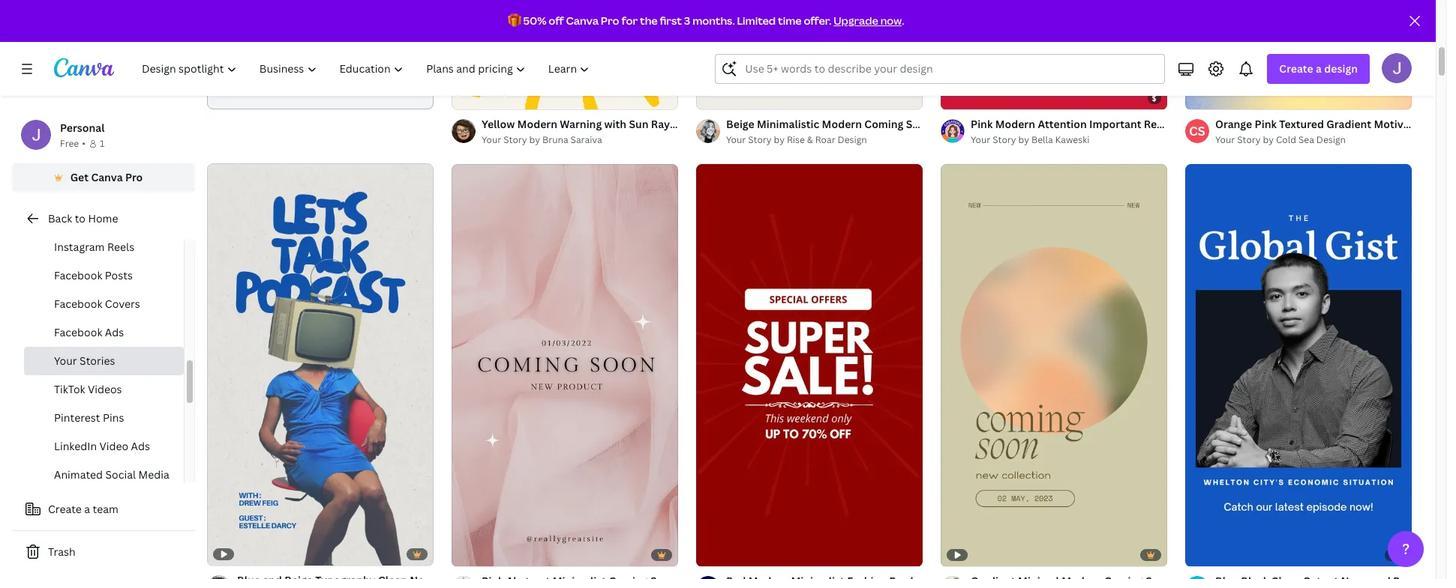 Task type: describe. For each thing, give the bounding box(es) containing it.
by inside 'yellow modern warning with sun rays instagram story your story by bruna saraiva'
[[529, 133, 540, 146]]

beige
[[726, 117, 754, 131]]

to
[[75, 212, 85, 226]]

orange pink textured gradient motivational q your story by cold sea design
[[1215, 117, 1447, 146]]

create for create a team
[[48, 503, 82, 517]]

team
[[93, 503, 118, 517]]

home
[[88, 212, 118, 226]]

rays
[[651, 117, 675, 131]]

cold sea design element
[[1185, 119, 1209, 143]]

create a team
[[48, 503, 118, 517]]

tiktok videos
[[54, 383, 122, 397]]

1 of 2 link
[[1185, 164, 1412, 567]]

0 horizontal spatial ads
[[105, 326, 124, 340]]

pinterest
[[54, 411, 100, 425]]

beige minimalistic modern coming soon launch instagram story your story by rise & roar design
[[726, 117, 1056, 146]]

$
[[1152, 93, 1157, 103]]

50%
[[523, 14, 546, 28]]

facebook ads
[[54, 326, 124, 340]]

upgrade now button
[[834, 14, 902, 28]]

cs link
[[1185, 119, 1209, 143]]

modern inside beige minimalistic modern coming soon launch instagram story your story by rise & roar design
[[822, 117, 862, 131]]

back to home link
[[12, 204, 195, 234]]

facebook ads link
[[24, 319, 184, 347]]

pinterest pins link
[[24, 404, 184, 433]]

rise
[[787, 133, 805, 146]]

upgrade
[[834, 14, 878, 28]]

instagram reels
[[54, 240, 134, 254]]

minimalistic
[[757, 117, 819, 131]]

1 for 1 of 2
[[1196, 550, 1200, 560]]

create a team button
[[12, 495, 195, 525]]

1 of 2
[[1196, 550, 1220, 560]]

animated
[[54, 468, 103, 482]]

months.
[[693, 14, 735, 28]]

top level navigation element
[[132, 54, 603, 84]]

beige minimalistic modern coming soon launch instagram story link
[[726, 116, 1056, 133]]

bruna
[[542, 133, 568, 146]]

your stories
[[54, 354, 115, 368]]

pinterest pins
[[54, 411, 124, 425]]

media
[[138, 468, 169, 482]]

reels
[[107, 240, 134, 254]]

get canva pro button
[[12, 164, 195, 192]]

launch
[[935, 117, 972, 131]]

instagram reels link
[[24, 233, 184, 262]]

gradient
[[1327, 117, 1371, 131]]

covers
[[105, 297, 140, 311]]

bella
[[1031, 133, 1053, 146]]

by inside beige minimalistic modern coming soon launch instagram story your story by rise & roar design
[[774, 133, 785, 146]]

facebook posts link
[[24, 262, 184, 290]]

social
[[105, 468, 136, 482]]

cold
[[1276, 133, 1296, 146]]

.
[[902, 14, 904, 28]]

create a design
[[1279, 62, 1358, 76]]

•
[[82, 137, 85, 150]]

yellow modern warning with sun rays instagram story link
[[482, 116, 759, 133]]

modern for yellow
[[517, 117, 557, 131]]

linkedin video ads link
[[24, 433, 184, 461]]

2
[[1216, 550, 1220, 560]]

limited
[[737, 14, 776, 28]]

linkedin video ads
[[54, 440, 150, 454]]

1 for 1
[[100, 137, 104, 150]]

pro inside button
[[125, 170, 143, 185]]

get canva pro
[[70, 170, 143, 185]]

animated social media
[[54, 468, 169, 482]]

instagram inside pink modern attention important reminder instagram story your story by bella kaweski
[[1196, 117, 1247, 131]]

videos
[[88, 383, 122, 397]]

your inside 'yellow modern warning with sun rays instagram story your story by bruna saraiva'
[[482, 133, 501, 146]]

pink inside orange pink textured gradient motivational q your story by cold sea design
[[1255, 117, 1277, 131]]

your story by bruna saraiva link
[[482, 133, 678, 148]]

instagram inside beige minimalistic modern coming soon launch instagram story your story by rise & roar design
[[975, 117, 1026, 131]]

free •
[[60, 137, 85, 150]]

for
[[621, 14, 638, 28]]

story inside orange pink textured gradient motivational q your story by cold sea design
[[1237, 133, 1261, 146]]

design inside beige minimalistic modern coming soon launch instagram story your story by rise & roar design
[[838, 133, 867, 146]]

facebook posts
[[54, 269, 133, 283]]

off
[[549, 14, 564, 28]]

yellow modern warning with sun rays instagram story your story by bruna saraiva
[[482, 117, 759, 146]]

with
[[604, 117, 627, 131]]

facebook for facebook posts
[[54, 269, 102, 283]]

personal
[[60, 121, 105, 135]]

1 horizontal spatial ads
[[131, 440, 150, 454]]

pink modern attention important reminder instagram story image
[[941, 0, 1167, 109]]



Task type: locate. For each thing, give the bounding box(es) containing it.
pink inside pink modern attention important reminder instagram story your story by bella kaweski
[[971, 117, 993, 131]]

facebook down instagram reels
[[54, 269, 102, 283]]

1 horizontal spatial modern
[[822, 117, 862, 131]]

design down orange pink textured gradient motivational q link
[[1316, 133, 1346, 146]]

warning
[[560, 117, 602, 131]]

1 pink from the left
[[971, 117, 993, 131]]

2 vertical spatial facebook
[[54, 326, 102, 340]]

canva inside button
[[91, 170, 123, 185]]

pink modern attention important reminder instagram story your story by bella kaweski
[[971, 117, 1278, 146]]

by left bella
[[1018, 133, 1029, 146]]

your down yellow
[[482, 133, 501, 146]]

0 horizontal spatial a
[[84, 503, 90, 517]]

red modern minimalist fashion product sale instagram story image
[[696, 164, 923, 567]]

1 vertical spatial a
[[84, 503, 90, 517]]

by left rise
[[774, 133, 785, 146]]

orange pink textured gradient motivational q link
[[1215, 116, 1447, 133]]

trash
[[48, 545, 75, 560]]

back
[[48, 212, 72, 226]]

by left cold
[[1263, 133, 1274, 146]]

1 horizontal spatial design
[[1316, 133, 1346, 146]]

important
[[1089, 117, 1141, 131]]

roar
[[815, 133, 835, 146]]

a inside dropdown button
[[1316, 62, 1322, 76]]

pink
[[971, 117, 993, 131], [1255, 117, 1277, 131]]

0 horizontal spatial canva
[[91, 170, 123, 185]]

3
[[684, 14, 690, 28]]

beige minimalistic modern coming soon launch instagram story image
[[696, 0, 923, 109]]

your story by rise & roar design link
[[726, 133, 923, 148]]

modern inside 'yellow modern warning with sun rays instagram story your story by bruna saraiva'
[[517, 117, 557, 131]]

your down beige
[[726, 133, 746, 146]]

0 vertical spatial 1
[[100, 137, 104, 150]]

story
[[731, 117, 759, 131], [1029, 117, 1056, 131], [1250, 117, 1278, 131], [504, 133, 527, 146], [748, 133, 772, 146], [993, 133, 1016, 146], [1237, 133, 1261, 146]]

instagram
[[678, 117, 729, 131], [975, 117, 1026, 131], [1196, 117, 1247, 131], [54, 240, 105, 254]]

0 vertical spatial facebook
[[54, 269, 102, 283]]

instagram down "to"
[[54, 240, 105, 254]]

1 left of
[[1196, 550, 1200, 560]]

canva right get
[[91, 170, 123, 185]]

your story by cold sea design link
[[1215, 133, 1412, 148]]

1 vertical spatial canva
[[91, 170, 123, 185]]

1 vertical spatial facebook
[[54, 297, 102, 311]]

0 horizontal spatial design
[[838, 133, 867, 146]]

0 horizontal spatial create
[[48, 503, 82, 517]]

linkedin
[[54, 440, 97, 454]]

by left bruna
[[529, 133, 540, 146]]

instagram right launch
[[975, 117, 1026, 131]]

facebook for facebook covers
[[54, 297, 102, 311]]

pink abstract minimalist coming soon instagram story image
[[452, 164, 678, 567]]

a left design
[[1316, 62, 1322, 76]]

2 pink from the left
[[1255, 117, 1277, 131]]

1 horizontal spatial pro
[[601, 14, 619, 28]]

modern up the roar on the right of page
[[822, 117, 862, 131]]

modern up bella
[[995, 117, 1035, 131]]

a inside button
[[84, 503, 90, 517]]

4 by from the left
[[1263, 133, 1274, 146]]

modern up bruna
[[517, 117, 557, 131]]

1 design from the left
[[838, 133, 867, 146]]

your up tiktok
[[54, 354, 77, 368]]

Search search field
[[745, 55, 1156, 83]]

1 horizontal spatial a
[[1316, 62, 1322, 76]]

🎁 50% off canva pro for the first 3 months. limited time offer. upgrade now .
[[508, 14, 904, 28]]

soon
[[906, 117, 932, 131]]

1
[[100, 137, 104, 150], [1196, 550, 1200, 560]]

1 by from the left
[[529, 133, 540, 146]]

yellow modern warning with sun rays instagram story image
[[452, 0, 678, 109]]

your inside orange pink textured gradient motivational q your story by cold sea design
[[1215, 133, 1235, 146]]

1 right •
[[100, 137, 104, 150]]

1 vertical spatial 1
[[1196, 550, 1200, 560]]

create inside button
[[48, 503, 82, 517]]

1 horizontal spatial canva
[[566, 14, 599, 28]]

by inside pink modern attention important reminder instagram story your story by bella kaweski
[[1018, 133, 1029, 146]]

facebook covers link
[[24, 290, 184, 319]]

yellow
[[482, 117, 515, 131]]

create inside dropdown button
[[1279, 62, 1313, 76]]

video
[[99, 440, 128, 454]]

posts
[[105, 269, 133, 283]]

2 horizontal spatial modern
[[995, 117, 1035, 131]]

attention
[[1038, 117, 1087, 131]]

modern inside pink modern attention important reminder instagram story your story by bella kaweski
[[995, 117, 1035, 131]]

1 horizontal spatial 1
[[1196, 550, 1200, 560]]

your inside pink modern attention important reminder instagram story your story by bella kaweski
[[971, 133, 990, 146]]

a
[[1316, 62, 1322, 76], [84, 503, 90, 517]]

now
[[881, 14, 902, 28]]

0 horizontal spatial 1
[[100, 137, 104, 150]]

ads right video
[[131, 440, 150, 454]]

design inside orange pink textured gradient motivational q your story by cold sea design
[[1316, 133, 1346, 146]]

1 vertical spatial create
[[48, 503, 82, 517]]

pink right soon
[[971, 117, 993, 131]]

pro left "for"
[[601, 14, 619, 28]]

None search field
[[715, 54, 1165, 84]]

blue black clean cutout news and politics podcast instagram story image
[[1185, 164, 1412, 567]]

of
[[1202, 550, 1214, 560]]

free
[[60, 137, 79, 150]]

pins
[[103, 411, 124, 425]]

create
[[1279, 62, 1313, 76], [48, 503, 82, 517]]

design
[[1324, 62, 1358, 76]]

create a design button
[[1267, 54, 1370, 84]]

pro up back to home link
[[125, 170, 143, 185]]

animated social media link
[[24, 461, 184, 490]]

3 by from the left
[[1018, 133, 1029, 146]]

2 modern from the left
[[822, 117, 862, 131]]

jacob simon image
[[1382, 53, 1412, 83]]

back to home
[[48, 212, 118, 226]]

pink modern attention important reminder instagram story link
[[971, 116, 1278, 133]]

a left team
[[84, 503, 90, 517]]

trash link
[[12, 538, 195, 568]]

facebook covers
[[54, 297, 140, 311]]

stories
[[80, 354, 115, 368]]

pink up cold
[[1255, 117, 1277, 131]]

0 vertical spatial canva
[[566, 14, 599, 28]]

ads down covers
[[105, 326, 124, 340]]

your
[[482, 133, 501, 146], [726, 133, 746, 146], [971, 133, 990, 146], [1215, 133, 1235, 146], [54, 354, 77, 368]]

first
[[660, 14, 682, 28]]

a for design
[[1316, 62, 1322, 76]]

by
[[529, 133, 540, 146], [774, 133, 785, 146], [1018, 133, 1029, 146], [1263, 133, 1274, 146]]

1 inside 1 of 2 link
[[1196, 550, 1200, 560]]

1 facebook from the top
[[54, 269, 102, 283]]

2 design from the left
[[1316, 133, 1346, 146]]

orange pink textured gradient motivational quote instagram story image
[[1185, 0, 1412, 109]]

sun
[[629, 117, 649, 131]]

3 facebook from the top
[[54, 326, 102, 340]]

modern for pink
[[995, 117, 1035, 131]]

coming
[[864, 117, 904, 131]]

2 by from the left
[[774, 133, 785, 146]]

motivational
[[1374, 117, 1439, 131]]

0 horizontal spatial pro
[[125, 170, 143, 185]]

0 vertical spatial pro
[[601, 14, 619, 28]]

facebook up facebook ads
[[54, 297, 102, 311]]

instagram right rays
[[678, 117, 729, 131]]

facebook up "your stories"
[[54, 326, 102, 340]]

3 modern from the left
[[995, 117, 1035, 131]]

q
[[1441, 117, 1447, 131]]

orange
[[1215, 117, 1252, 131]]

1 modern from the left
[[517, 117, 557, 131]]

canva right off
[[566, 14, 599, 28]]

kaweski
[[1055, 133, 1090, 146]]

tiktok videos link
[[24, 376, 184, 404]]

design
[[838, 133, 867, 146], [1316, 133, 1346, 146]]

instagram right reminder at the top right of the page
[[1196, 117, 1247, 131]]

🎁
[[508, 14, 521, 28]]

2 facebook from the top
[[54, 297, 102, 311]]

by inside orange pink textured gradient motivational q your story by cold sea design
[[1263, 133, 1274, 146]]

1 horizontal spatial pink
[[1255, 117, 1277, 131]]

modern
[[517, 117, 557, 131], [822, 117, 862, 131], [995, 117, 1035, 131]]

reminder
[[1144, 117, 1194, 131]]

0 vertical spatial ads
[[105, 326, 124, 340]]

the
[[640, 14, 658, 28]]

instagram inside 'yellow modern warning with sun rays instagram story your story by bruna saraiva'
[[678, 117, 729, 131]]

textured
[[1279, 117, 1324, 131]]

sea
[[1299, 133, 1314, 146]]

0 vertical spatial a
[[1316, 62, 1322, 76]]

facebook for facebook ads
[[54, 326, 102, 340]]

your down launch
[[971, 133, 990, 146]]

your inside beige minimalistic modern coming soon launch instagram story your story by rise & roar design
[[726, 133, 746, 146]]

create left design
[[1279, 62, 1313, 76]]

create for create a design
[[1279, 62, 1313, 76]]

cold sea design image
[[1185, 119, 1209, 143]]

your down orange
[[1215, 133, 1235, 146]]

a for team
[[84, 503, 90, 517]]

1 vertical spatial pro
[[125, 170, 143, 185]]

facebook
[[54, 269, 102, 283], [54, 297, 102, 311], [54, 326, 102, 340]]

time
[[778, 14, 802, 28]]

0 vertical spatial create
[[1279, 62, 1313, 76]]

create down the animated on the bottom left of the page
[[48, 503, 82, 517]]

get
[[70, 170, 89, 185]]

tiktok
[[54, 383, 85, 397]]

0 horizontal spatial pink
[[971, 117, 993, 131]]

0 horizontal spatial modern
[[517, 117, 557, 131]]

your story by bella kaweski link
[[971, 133, 1167, 148]]

1 vertical spatial ads
[[131, 440, 150, 454]]

saraiva
[[571, 133, 602, 146]]

design right the roar on the right of page
[[838, 133, 867, 146]]

1 horizontal spatial create
[[1279, 62, 1313, 76]]



Task type: vqa. For each thing, say whether or not it's contained in the screenshot.
All to the top
no



